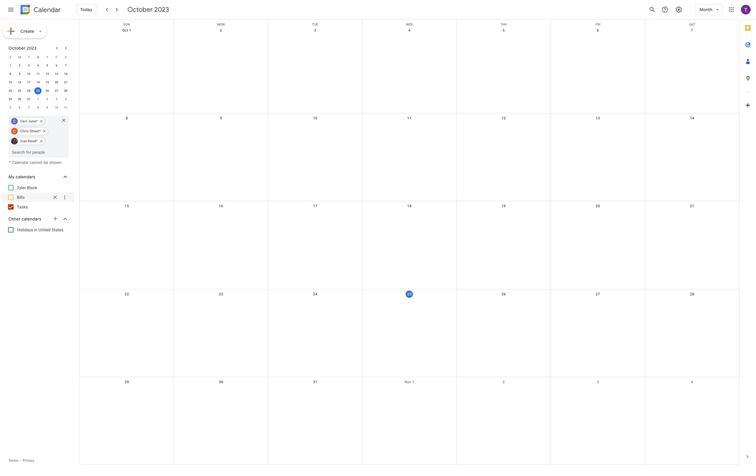 Task type: describe. For each thing, give the bounding box(es) containing it.
sat
[[690, 23, 696, 26]]

november 11 element
[[62, 104, 69, 111]]

tasks
[[17, 205, 28, 210]]

november 7 element
[[25, 104, 32, 111]]

15 inside "october 2023" grid
[[9, 81, 12, 84]]

bills
[[17, 195, 25, 200]]

fri
[[596, 23, 601, 26]]

holidays in united states
[[17, 228, 64, 232]]

my calendars list
[[1, 183, 75, 212]]

m
[[18, 56, 21, 59]]

terms link
[[8, 459, 19, 463]]

wed
[[406, 23, 413, 26]]

18 element
[[34, 79, 42, 86]]

bills list item
[[1, 193, 75, 202]]

21 element
[[62, 79, 69, 86]]

tyler
[[17, 185, 26, 190]]

w
[[37, 56, 39, 59]]

31 element
[[25, 96, 32, 103]]

23 element
[[16, 87, 23, 95]]

nov 1
[[405, 380, 415, 384]]

15 element
[[7, 79, 14, 86]]

* for ceci june, selected "option"
[[36, 119, 38, 123]]

holidays
[[17, 228, 33, 232]]

ceci june, selected option
[[10, 116, 46, 126]]

october 2023 grid
[[6, 53, 70, 112]]

0 horizontal spatial 6
[[19, 106, 20, 109]]

2 s from the left
[[65, 56, 67, 59]]

privacy link
[[23, 459, 34, 463]]

8 for sun
[[126, 116, 128, 120]]

9 for sun
[[220, 116, 222, 120]]

other calendars button
[[1, 214, 75, 224]]

1 horizontal spatial 23
[[219, 292, 223, 296]]

2 vertical spatial 7
[[28, 106, 30, 109]]

28 inside 28 element
[[64, 89, 68, 92]]

my calendars
[[8, 174, 35, 180]]

grid containing oct 1
[[79, 20, 740, 465]]

1 down 25, today element
[[37, 98, 39, 101]]

12 for sun
[[502, 116, 506, 120]]

10 inside row
[[55, 106, 58, 109]]

november 9 element
[[44, 104, 51, 111]]

add other calendars image
[[52, 216, 58, 222]]

row containing oct 1
[[80, 26, 740, 114]]

1 horizontal spatial 28
[[691, 292, 695, 296]]

1 horizontal spatial october
[[128, 5, 153, 14]]

29 element
[[7, 96, 14, 103]]

23 inside 23 element
[[18, 89, 21, 92]]

19 inside 19 element
[[46, 81, 49, 84]]

26 inside 26 element
[[46, 89, 49, 92]]

30 element
[[16, 96, 23, 103]]

row containing sun
[[80, 20, 740, 26]]

1 horizontal spatial 15
[[125, 204, 129, 208]]

1 up the 15 element
[[9, 64, 11, 67]]

0 horizontal spatial 2023
[[27, 45, 37, 51]]

states
[[52, 228, 64, 232]]

14 for sun
[[691, 116, 695, 120]]

1 vertical spatial 20
[[596, 204, 601, 208]]

thu
[[501, 23, 507, 26]]

8 inside row
[[37, 106, 39, 109]]

create
[[20, 29, 34, 34]]

16 inside "october 2023" grid
[[18, 81, 21, 84]]

november 5 element
[[7, 104, 14, 111]]

11 for sun
[[408, 116, 412, 120]]

12 element
[[44, 70, 51, 78]]

25 inside cell
[[36, 89, 40, 92]]

row group containing 1
[[6, 61, 70, 112]]

13 for sun
[[596, 116, 601, 120]]

10 for sun
[[313, 116, 318, 120]]

month
[[700, 7, 713, 12]]

6 for oct 1
[[597, 28, 600, 33]]

main drawer image
[[7, 6, 14, 13]]

18 inside "october 2023" grid
[[36, 81, 40, 84]]

in
[[34, 228, 38, 232]]

calendars for my calendars
[[16, 174, 35, 180]]

24 element
[[25, 87, 32, 95]]

none search field containing * calendar cannot be shown
[[0, 113, 75, 165]]

be
[[44, 160, 48, 165]]

28 element
[[62, 87, 69, 95]]

my calendars button
[[1, 172, 75, 182]]

25 inside grid
[[408, 292, 412, 296]]

1 vertical spatial october 2023
[[8, 45, 37, 51]]

1 horizontal spatial calendar
[[34, 6, 61, 14]]

2 vertical spatial 5
[[9, 106, 11, 109]]

6 for 1
[[56, 64, 57, 67]]

1 vertical spatial october
[[8, 45, 26, 51]]

november 3 element
[[53, 96, 60, 103]]

29 for nov 1
[[125, 380, 129, 384]]

1 vertical spatial 11
[[64, 106, 68, 109]]

14 element
[[62, 70, 69, 78]]

27 element
[[53, 87, 60, 95]]

1 right nov
[[413, 380, 415, 384]]

7 for 1
[[65, 64, 67, 67]]

1 vertical spatial 21
[[691, 204, 695, 208]]

* for chris street, selected 'option'
[[39, 129, 41, 133]]

16 inside grid
[[219, 204, 223, 208]]

14 for october 2023
[[64, 72, 68, 76]]

10 element
[[25, 70, 32, 78]]

my
[[8, 174, 15, 180]]

27 inside grid
[[596, 292, 601, 296]]



Task type: vqa. For each thing, say whether or not it's contained in the screenshot.
June 5 element
no



Task type: locate. For each thing, give the bounding box(es) containing it.
8 for october 2023
[[9, 72, 11, 76]]

row containing 1
[[6, 61, 70, 70]]

calendar up create
[[34, 6, 61, 14]]

2 horizontal spatial 6
[[597, 28, 600, 33]]

11 for october 2023
[[36, 72, 40, 76]]

2 vertical spatial 8
[[126, 116, 128, 120]]

calendars up 'in'
[[22, 216, 41, 222]]

0 horizontal spatial s
[[9, 56, 11, 59]]

1 horizontal spatial 10
[[55, 106, 58, 109]]

1 vertical spatial 19
[[502, 204, 506, 208]]

1 horizontal spatial 25
[[408, 292, 412, 296]]

0 vertical spatial calendar
[[34, 6, 61, 14]]

1 vertical spatial 18
[[408, 204, 412, 208]]

26
[[46, 89, 49, 92], [502, 292, 506, 296]]

31 for 1
[[27, 98, 31, 101]]

*
[[36, 119, 38, 123], [39, 129, 41, 133], [36, 139, 38, 143], [9, 160, 11, 165]]

1 horizontal spatial 7
[[65, 64, 67, 67]]

* inside ican read, selected option
[[36, 139, 38, 143]]

nov
[[405, 380, 412, 384]]

1 horizontal spatial 18
[[408, 204, 412, 208]]

calendar
[[34, 6, 61, 14], [12, 160, 29, 165]]

* calendar cannot be shown
[[9, 160, 62, 165]]

19
[[46, 81, 49, 84], [502, 204, 506, 208]]

0 vertical spatial 2023
[[154, 5, 169, 14]]

* up search for people text box
[[36, 139, 38, 143]]

1 horizontal spatial t
[[46, 56, 48, 59]]

* up my
[[9, 160, 11, 165]]

0 vertical spatial 28
[[64, 89, 68, 92]]

0 horizontal spatial 7
[[28, 106, 30, 109]]

29
[[9, 98, 12, 101], [125, 380, 129, 384]]

row containing s
[[6, 53, 70, 61]]

18 inside grid
[[408, 204, 412, 208]]

29 for 1
[[9, 98, 12, 101]]

october 2023 up the m
[[8, 45, 37, 51]]

october up the m
[[8, 45, 26, 51]]

cannot
[[30, 160, 43, 165]]

30 inside grid
[[219, 380, 223, 384]]

row
[[80, 20, 740, 26], [80, 26, 740, 114], [6, 53, 70, 61], [6, 61, 70, 70], [6, 70, 70, 78], [6, 78, 70, 87], [6, 87, 70, 95], [6, 95, 70, 104], [6, 104, 70, 112], [80, 114, 740, 202], [80, 202, 740, 289], [80, 289, 740, 377], [80, 377, 740, 465]]

–
[[19, 459, 22, 463]]

0 horizontal spatial 21
[[64, 81, 68, 84]]

7 up 14 element
[[65, 64, 67, 67]]

november 10 element
[[53, 104, 60, 111]]

1 horizontal spatial 9
[[46, 106, 48, 109]]

* up chris street, selected 'option'
[[36, 119, 38, 123]]

27
[[55, 89, 58, 92], [596, 292, 601, 296]]

10 for october 2023
[[27, 72, 31, 76]]

30
[[18, 98, 21, 101], [219, 380, 223, 384]]

0 vertical spatial 30
[[18, 98, 21, 101]]

24 inside "october 2023" grid
[[27, 89, 31, 92]]

0 vertical spatial 16
[[18, 81, 21, 84]]

12 inside grid
[[502, 116, 506, 120]]

15
[[9, 81, 12, 84], [125, 204, 129, 208]]

1
[[129, 28, 131, 33], [9, 64, 11, 67], [37, 98, 39, 101], [413, 380, 415, 384]]

0 horizontal spatial 20
[[55, 81, 58, 84]]

16
[[18, 81, 21, 84], [219, 204, 223, 208]]

2 horizontal spatial 11
[[408, 116, 412, 120]]

5 down 'thu'
[[503, 28, 505, 33]]

24
[[27, 89, 31, 92], [313, 292, 318, 296]]

0 horizontal spatial 28
[[64, 89, 68, 92]]

0 horizontal spatial 5
[[9, 106, 11, 109]]

18
[[36, 81, 40, 84], [408, 204, 412, 208]]

2 horizontal spatial 9
[[220, 116, 222, 120]]

19 element
[[44, 79, 51, 86]]

october up sun
[[128, 5, 153, 14]]

1 horizontal spatial 24
[[313, 292, 318, 296]]

31
[[27, 98, 31, 101], [313, 380, 318, 384]]

t
[[28, 56, 30, 59], [46, 56, 48, 59]]

13 inside "october 2023" grid
[[55, 72, 58, 76]]

1 vertical spatial calendars
[[22, 216, 41, 222]]

11 element
[[34, 70, 42, 78]]

13 inside grid
[[596, 116, 601, 120]]

calendar inside search field
[[12, 160, 29, 165]]

october 2023
[[128, 5, 169, 14], [8, 45, 37, 51]]

row group
[[6, 61, 70, 112]]

1 vertical spatial 8
[[37, 106, 39, 109]]

23
[[18, 89, 21, 92], [219, 292, 223, 296]]

21
[[64, 81, 68, 84], [691, 204, 695, 208]]

1 horizontal spatial 14
[[691, 116, 695, 120]]

25
[[36, 89, 40, 92], [408, 292, 412, 296]]

* down ceci june, selected "option"
[[39, 129, 41, 133]]

t left f on the left of page
[[46, 56, 48, 59]]

other calendars
[[8, 216, 41, 222]]

10
[[27, 72, 31, 76], [55, 106, 58, 109], [313, 116, 318, 120]]

1 vertical spatial 22
[[125, 292, 129, 296]]

17 inside 'element'
[[27, 81, 31, 84]]

* inside ceci june, selected "option"
[[36, 119, 38, 123]]

0 vertical spatial 7
[[692, 28, 694, 33]]

1 horizontal spatial 12
[[502, 116, 506, 120]]

1 vertical spatial calendar
[[12, 160, 29, 165]]

0 horizontal spatial 29
[[9, 98, 12, 101]]

* for ican read, selected option
[[36, 139, 38, 143]]

1 horizontal spatial 17
[[313, 204, 318, 208]]

shown
[[49, 160, 62, 165]]

2 t from the left
[[46, 56, 48, 59]]

1 right oct
[[129, 28, 131, 33]]

11
[[36, 72, 40, 76], [64, 106, 68, 109], [408, 116, 412, 120]]

1 vertical spatial 5
[[46, 64, 48, 67]]

27 inside "october 2023" grid
[[55, 89, 58, 92]]

13
[[55, 72, 58, 76], [596, 116, 601, 120]]

terms – privacy
[[8, 459, 34, 463]]

12 inside "october 2023" grid
[[46, 72, 49, 76]]

0 horizontal spatial 12
[[46, 72, 49, 76]]

* inside chris street, selected 'option'
[[39, 129, 41, 133]]

17 element
[[25, 79, 32, 86]]

0 vertical spatial 22
[[9, 89, 12, 92]]

6
[[597, 28, 600, 33], [56, 64, 57, 67], [19, 106, 20, 109]]

ican read, selected option
[[10, 136, 46, 146]]

0 vertical spatial october
[[128, 5, 153, 14]]

1 vertical spatial 16
[[219, 204, 223, 208]]

12 for october 2023
[[46, 72, 49, 76]]

20 inside grid
[[55, 81, 58, 84]]

november 2 element
[[44, 96, 51, 103]]

12
[[46, 72, 49, 76], [502, 116, 506, 120]]

5 up 12 element
[[46, 64, 48, 67]]

t left w
[[28, 56, 30, 59]]

31 inside "october 2023" grid
[[27, 98, 31, 101]]

november 4 element
[[62, 96, 69, 103]]

14
[[64, 72, 68, 76], [691, 116, 695, 120]]

0 horizontal spatial 31
[[27, 98, 31, 101]]

22 element
[[7, 87, 14, 95]]

1 vertical spatial 13
[[596, 116, 601, 120]]

black
[[27, 185, 37, 190]]

1 vertical spatial 10
[[55, 106, 58, 109]]

create button
[[2, 24, 47, 39]]

28
[[64, 89, 68, 92], [691, 292, 695, 296]]

1 vertical spatial 31
[[313, 380, 318, 384]]

calendar heading
[[33, 6, 61, 14]]

calendars inside the other calendars dropdown button
[[22, 216, 41, 222]]

4
[[409, 28, 411, 33], [37, 64, 39, 67], [65, 98, 67, 101], [692, 380, 694, 384]]

0 horizontal spatial 23
[[18, 89, 21, 92]]

13 for october 2023
[[55, 72, 58, 76]]

0 horizontal spatial 15
[[9, 81, 12, 84]]

0 horizontal spatial 22
[[9, 89, 12, 92]]

0 horizontal spatial 14
[[64, 72, 68, 76]]

0 vertical spatial 20
[[55, 81, 58, 84]]

1 s from the left
[[9, 56, 11, 59]]

selected people list box
[[8, 116, 59, 147]]

6 down fri
[[597, 28, 600, 33]]

month button
[[696, 2, 724, 17]]

terms
[[8, 459, 19, 463]]

1 horizontal spatial 21
[[691, 204, 695, 208]]

17
[[27, 81, 31, 84], [313, 204, 318, 208]]

2
[[220, 28, 222, 33], [19, 64, 20, 67], [46, 98, 48, 101], [503, 380, 505, 384]]

1 vertical spatial 9
[[46, 106, 48, 109]]

5 for oct 1
[[503, 28, 505, 33]]

9
[[19, 72, 20, 76], [46, 106, 48, 109], [220, 116, 222, 120]]

7
[[692, 28, 694, 33], [65, 64, 67, 67], [28, 106, 30, 109]]

1 horizontal spatial 2023
[[154, 5, 169, 14]]

22 inside "october 2023" grid
[[9, 89, 12, 92]]

november 1 element
[[34, 96, 42, 103]]

2 horizontal spatial 5
[[503, 28, 505, 33]]

2023
[[154, 5, 169, 14], [27, 45, 37, 51]]

29 inside "october 2023" grid
[[9, 98, 12, 101]]

0 horizontal spatial 24
[[27, 89, 31, 92]]

0 vertical spatial 12
[[46, 72, 49, 76]]

october
[[128, 5, 153, 14], [8, 45, 26, 51]]

calendars
[[16, 174, 35, 180], [22, 216, 41, 222]]

0 vertical spatial 13
[[55, 72, 58, 76]]

0 horizontal spatial 13
[[55, 72, 58, 76]]

6 down f on the left of page
[[56, 64, 57, 67]]

20
[[55, 81, 58, 84], [596, 204, 601, 208]]

8
[[9, 72, 11, 76], [37, 106, 39, 109], [126, 116, 128, 120]]

1 horizontal spatial 20
[[596, 204, 601, 208]]

0 horizontal spatial 27
[[55, 89, 58, 92]]

0 vertical spatial calendars
[[16, 174, 35, 180]]

oct 1
[[122, 28, 131, 33]]

0 horizontal spatial 17
[[27, 81, 31, 84]]

25, today element
[[34, 87, 42, 95]]

november 8 element
[[34, 104, 42, 111]]

1 horizontal spatial 26
[[502, 292, 506, 296]]

6 down "30" element
[[19, 106, 20, 109]]

0 vertical spatial 8
[[9, 72, 11, 76]]

tab list
[[740, 20, 757, 449]]

1 horizontal spatial 11
[[64, 106, 68, 109]]

1 t from the left
[[28, 56, 30, 59]]

2 horizontal spatial 10
[[313, 116, 318, 120]]

1 horizontal spatial 5
[[46, 64, 48, 67]]

1 horizontal spatial 16
[[219, 204, 223, 208]]

october 2023 up sun
[[128, 5, 169, 14]]

tyler black
[[17, 185, 37, 190]]

row containing 5
[[6, 104, 70, 112]]

1 vertical spatial 6
[[56, 64, 57, 67]]

s right f on the left of page
[[65, 56, 67, 59]]

s left the m
[[9, 56, 11, 59]]

0 vertical spatial october 2023
[[128, 5, 169, 14]]

calendar up my calendars
[[12, 160, 29, 165]]

today button
[[76, 2, 96, 17]]

1 vertical spatial 24
[[313, 292, 318, 296]]

1 vertical spatial 2023
[[27, 45, 37, 51]]

1 vertical spatial 12
[[502, 116, 506, 120]]

1 vertical spatial 14
[[691, 116, 695, 120]]

other
[[8, 216, 21, 222]]

9 inside "element"
[[46, 106, 48, 109]]

tue
[[312, 23, 319, 26]]

5 down 29 element
[[9, 106, 11, 109]]

0 vertical spatial 10
[[27, 72, 31, 76]]

f
[[56, 56, 57, 59]]

30 inside "october 2023" grid
[[18, 98, 21, 101]]

0 vertical spatial 21
[[64, 81, 68, 84]]

None search field
[[0, 113, 75, 165]]

united
[[39, 228, 51, 232]]

Search for people text field
[[12, 147, 65, 158]]

oct
[[122, 28, 128, 33]]

0 vertical spatial 23
[[18, 89, 21, 92]]

sun
[[124, 23, 130, 26]]

2 vertical spatial 9
[[220, 116, 222, 120]]

mon
[[217, 23, 225, 26]]

november 6 element
[[16, 104, 23, 111]]

13 element
[[53, 70, 60, 78]]

22
[[9, 89, 12, 92], [125, 292, 129, 296]]

1 horizontal spatial 30
[[219, 380, 223, 384]]

today
[[80, 7, 92, 12]]

0 horizontal spatial 30
[[18, 98, 21, 101]]

26 element
[[44, 87, 51, 95]]

1 vertical spatial 29
[[125, 380, 129, 384]]

6 inside grid
[[597, 28, 600, 33]]

1 vertical spatial 15
[[125, 204, 129, 208]]

0 vertical spatial 5
[[503, 28, 505, 33]]

7 down sat
[[692, 28, 694, 33]]

29 inside grid
[[125, 380, 129, 384]]

14 inside "october 2023" grid
[[64, 72, 68, 76]]

1 vertical spatial 17
[[313, 204, 318, 208]]

0 vertical spatial 11
[[36, 72, 40, 76]]

settings menu image
[[676, 6, 683, 13]]

1 vertical spatial 26
[[502, 292, 506, 296]]

calendars for other calendars
[[22, 216, 41, 222]]

7 for oct 1
[[692, 28, 694, 33]]

0 vertical spatial 15
[[9, 81, 12, 84]]

0 horizontal spatial t
[[28, 56, 30, 59]]

calendar element
[[19, 4, 61, 17]]

9 for october 2023
[[19, 72, 20, 76]]

0 horizontal spatial october
[[8, 45, 26, 51]]

16 element
[[16, 79, 23, 86]]

0 horizontal spatial 10
[[27, 72, 31, 76]]

5
[[503, 28, 505, 33], [46, 64, 48, 67], [9, 106, 11, 109]]

21 inside "october 2023" grid
[[64, 81, 68, 84]]

3
[[314, 28, 317, 33], [28, 64, 30, 67], [56, 98, 57, 101], [597, 380, 600, 384]]

1 vertical spatial 30
[[219, 380, 223, 384]]

30 for 1
[[18, 98, 21, 101]]

grid
[[79, 20, 740, 465]]

chris street, selected option
[[10, 126, 49, 136]]

calendars inside my calendars dropdown button
[[16, 174, 35, 180]]

0 vertical spatial 17
[[27, 81, 31, 84]]

8 inside grid
[[126, 116, 128, 120]]

0 vertical spatial 31
[[27, 98, 31, 101]]

5 for 1
[[46, 64, 48, 67]]

s
[[9, 56, 11, 59], [65, 56, 67, 59]]

privacy
[[23, 459, 34, 463]]

30 for nov 1
[[219, 380, 223, 384]]

0 horizontal spatial 18
[[36, 81, 40, 84]]

20 element
[[53, 79, 60, 86]]

31 for nov 1
[[313, 380, 318, 384]]

1 horizontal spatial 22
[[125, 292, 129, 296]]

7 down 31 element
[[28, 106, 30, 109]]

25 cell
[[33, 87, 43, 95]]

1 horizontal spatial 13
[[596, 116, 601, 120]]

calendars up tyler black
[[16, 174, 35, 180]]



